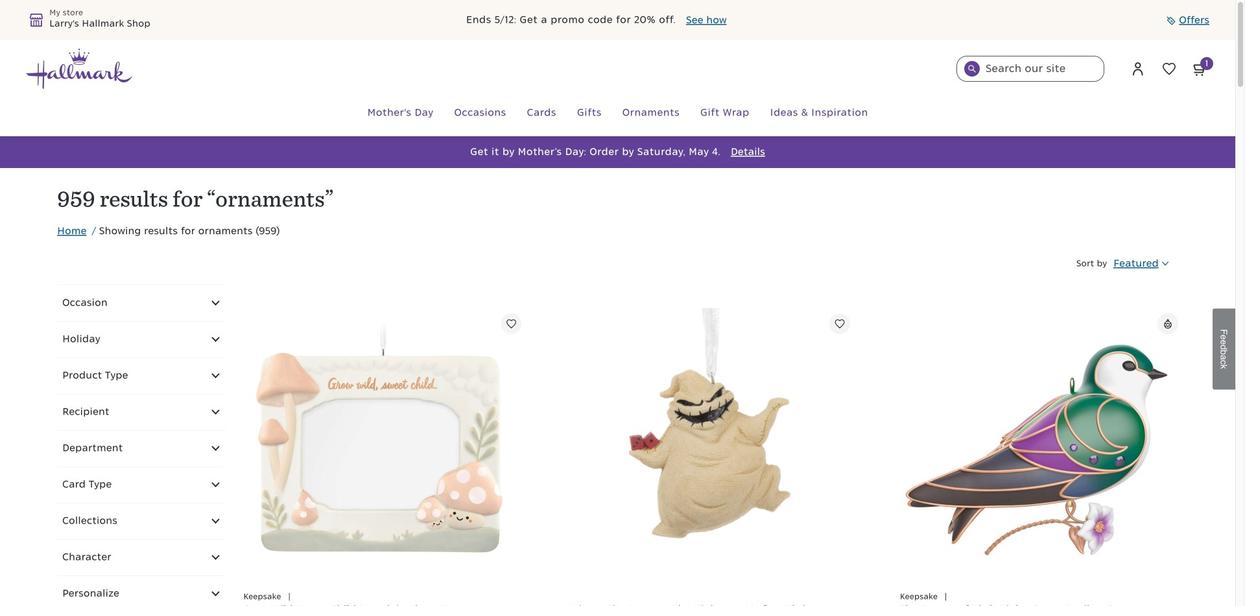 Task type: vqa. For each thing, say whether or not it's contained in the screenshot.
Grow Wild, Sweet Child Porcelain Photo Frame Ornament
yes



Task type: describe. For each thing, give the bounding box(es) containing it.
hallmark logo image
[[26, 49, 132, 89]]

main menu. menu bar
[[26, 90, 1210, 136]]

the beauty of birds violet-green swallow ornament image
[[895, 308, 1179, 592]]

grow wild, sweet child porcelain photo frame ornament image
[[238, 308, 522, 592]]



Task type: locate. For each thing, give the bounding box(es) containing it.
None search field
[[957, 56, 1105, 82]]

search image
[[969, 65, 977, 73]]

disney tim burton's the nightmare before christmas oogie boogie hallmark ornament image
[[567, 308, 851, 592]]

status
[[57, 183, 1179, 211]]

Search search field
[[957, 56, 1105, 82]]

my account dropdown menu image
[[1131, 61, 1147, 77]]



